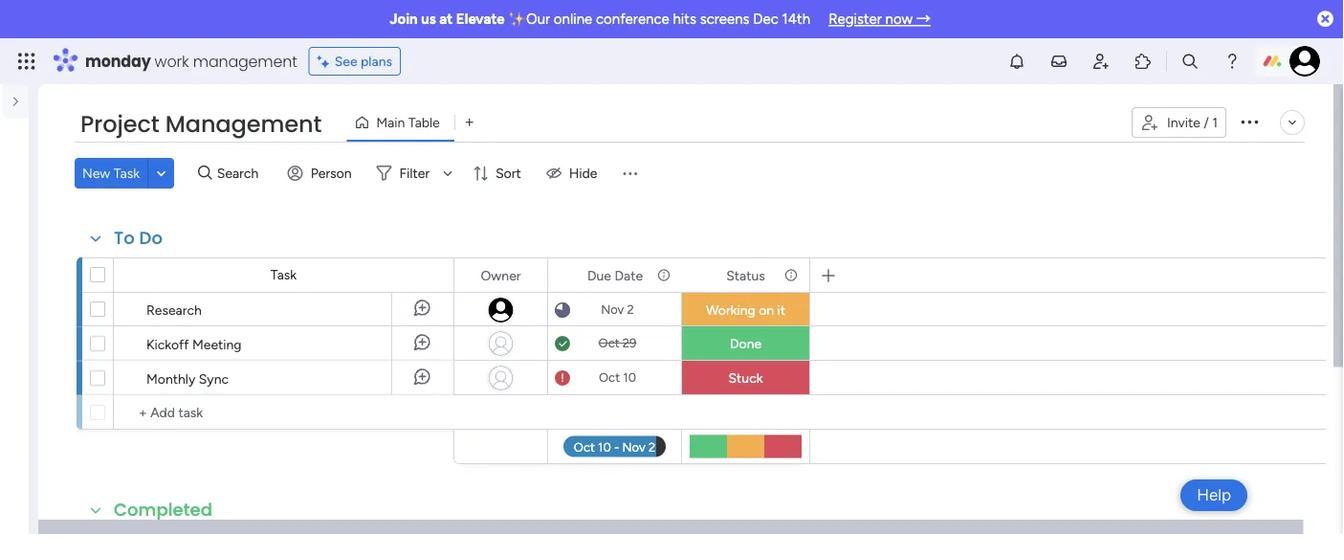 Task type: vqa. For each thing, say whether or not it's contained in the screenshot.
the monday work management
yes



Task type: describe. For each thing, give the bounding box(es) containing it.
1 vertical spatial task
[[271, 267, 297, 283]]

inbox image
[[1050, 52, 1069, 71]]

column information image
[[657, 268, 672, 283]]

see
[[335, 53, 358, 69]]

invite
[[1168, 114, 1201, 131]]

project management
[[80, 108, 322, 140]]

work
[[155, 50, 189, 72]]

hide button
[[539, 158, 609, 189]]

do
[[139, 226, 163, 250]]

my work image
[[17, 135, 34, 153]]

management
[[165, 108, 322, 140]]

due date
[[588, 267, 643, 283]]

register now →
[[829, 11, 931, 28]]

screens
[[700, 11, 750, 28]]

help
[[1198, 485, 1232, 505]]

table
[[409, 114, 440, 131]]

help button
[[1181, 480, 1248, 511]]

new task
[[82, 165, 140, 181]]

/
[[1205, 114, 1210, 131]]

person
[[311, 165, 352, 181]]

filter button
[[369, 158, 460, 189]]

see plans
[[335, 53, 393, 69]]

invite / 1
[[1168, 114, 1219, 131]]

main
[[377, 114, 405, 131]]

options image
[[1239, 110, 1262, 133]]

2
[[628, 302, 634, 317]]

add view image
[[466, 116, 474, 129]]

oct 10
[[599, 370, 637, 385]]

bob builder image
[[1290, 46, 1321, 77]]

notifications image
[[1008, 52, 1027, 71]]

sync
[[199, 370, 229, 387]]

oct for oct 29
[[599, 336, 620, 351]]

Status field
[[722, 265, 770, 286]]

meeting
[[192, 336, 242, 352]]

Owner field
[[476, 265, 526, 286]]

new task button
[[75, 158, 147, 189]]

join
[[390, 11, 418, 28]]

elevate
[[456, 11, 505, 28]]

monthly
[[146, 370, 196, 387]]

search everything image
[[1181, 52, 1200, 71]]

v2 done deadline image
[[555, 335, 571, 353]]

10
[[623, 370, 637, 385]]

register now → link
[[829, 11, 931, 28]]

sort button
[[465, 158, 533, 189]]

plans
[[361, 53, 393, 69]]

expand board header image
[[1286, 115, 1301, 130]]

conference
[[596, 11, 670, 28]]

angle down image
[[157, 166, 166, 180]]

workspace options image
[[19, 190, 38, 209]]

main table button
[[347, 107, 454, 138]]

monday work management
[[85, 50, 297, 72]]

Search field
[[212, 160, 270, 187]]

it
[[778, 302, 786, 318]]

hits
[[673, 11, 697, 28]]

due
[[588, 267, 612, 283]]

status
[[727, 267, 766, 283]]

nov 2
[[601, 302, 634, 317]]



Task type: locate. For each thing, give the bounding box(es) containing it.
date
[[615, 267, 643, 283]]

done
[[730, 336, 762, 352]]

our
[[527, 11, 551, 28]]

working
[[706, 302, 756, 318]]

oct
[[599, 336, 620, 351], [599, 370, 620, 385]]

dec
[[754, 11, 779, 28]]

monday
[[85, 50, 151, 72]]

container image
[[18, 190, 37, 209]]

task inside button
[[114, 165, 140, 181]]

menu image
[[621, 164, 640, 183]]

To Do field
[[109, 226, 168, 251]]

oct left 10
[[599, 370, 620, 385]]

1 horizontal spatial task
[[271, 267, 297, 283]]

14th
[[783, 11, 811, 28]]

kickoff meeting
[[146, 336, 242, 352]]

+ Add task text field
[[123, 401, 445, 424]]

→
[[917, 11, 931, 28]]

home image
[[17, 101, 36, 121]]

select product image
[[17, 52, 36, 71]]

Completed field
[[109, 498, 217, 523]]

invite / 1 button
[[1132, 107, 1227, 138]]

working on it
[[706, 302, 786, 318]]

help image
[[1223, 52, 1242, 71]]

register
[[829, 11, 882, 28]]

1 vertical spatial oct
[[599, 370, 620, 385]]

v2 overdue deadline image
[[555, 369, 571, 387]]

0 vertical spatial task
[[114, 165, 140, 181]]

apps image
[[1134, 52, 1153, 71]]

stuck
[[729, 370, 763, 386]]

us
[[421, 11, 436, 28]]

on
[[759, 302, 774, 318]]

new
[[82, 165, 110, 181]]

oct for oct 10
[[599, 370, 620, 385]]

see plans button
[[309, 47, 401, 76]]

research
[[146, 302, 202, 318]]

✨
[[509, 11, 523, 28]]

oct 29
[[599, 336, 637, 351]]

owner
[[481, 267, 521, 283]]

v2 search image
[[198, 162, 212, 184]]

Due Date field
[[583, 265, 648, 286]]

invite members image
[[1092, 52, 1111, 71]]

hide
[[569, 165, 598, 181]]

to
[[114, 226, 135, 250]]

filter
[[400, 165, 430, 181]]

Project Management field
[[76, 108, 327, 141]]

monthly sync
[[146, 370, 229, 387]]

option
[[0, 267, 29, 271]]

at
[[440, 11, 453, 28]]

column information image
[[784, 268, 799, 283]]

oct left 29
[[599, 336, 620, 351]]

0 horizontal spatial task
[[114, 165, 140, 181]]

29
[[623, 336, 637, 351]]

list box
[[0, 264, 38, 534]]

to do
[[114, 226, 163, 250]]

completed
[[114, 498, 213, 522]]

main table
[[377, 114, 440, 131]]

1
[[1213, 114, 1219, 131]]

join us at elevate ✨ our online conference hits screens dec 14th
[[390, 11, 811, 28]]

sort
[[496, 165, 522, 181]]

project
[[80, 108, 159, 140]]

now
[[886, 11, 913, 28]]

task
[[114, 165, 140, 181], [271, 267, 297, 283]]

management
[[193, 50, 297, 72]]

nov
[[601, 302, 624, 317]]

kickoff
[[146, 336, 189, 352]]

0 vertical spatial oct
[[599, 336, 620, 351]]

person button
[[280, 158, 363, 189]]

arrow down image
[[437, 162, 460, 185]]

online
[[554, 11, 593, 28]]



